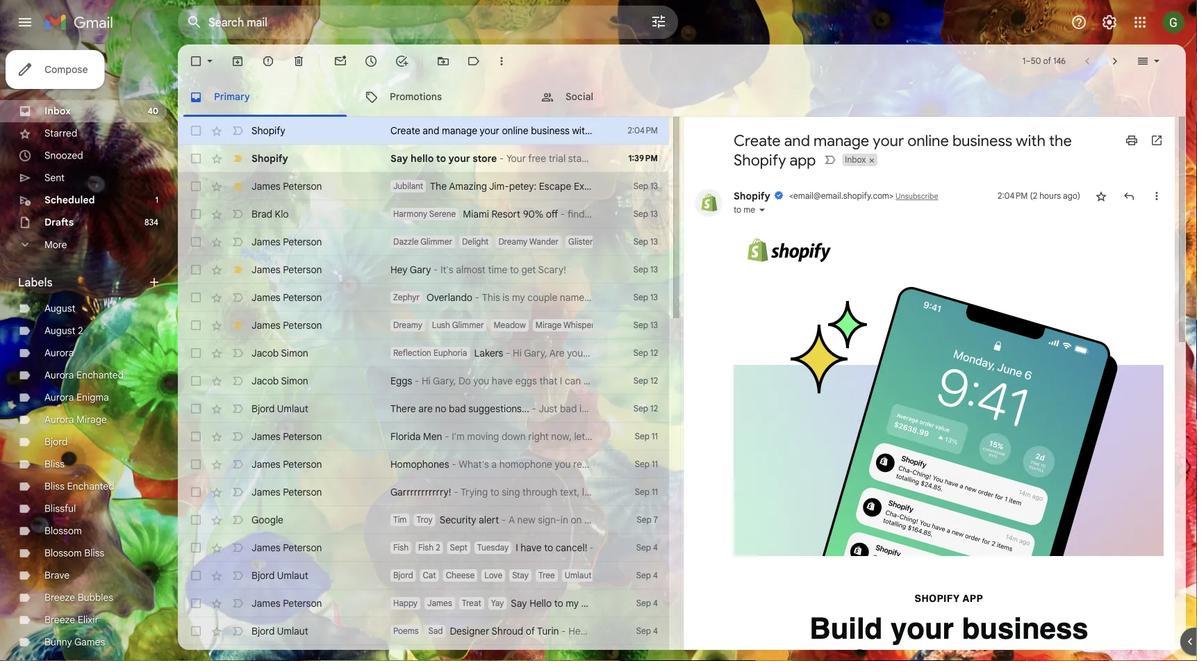 Task type: vqa. For each thing, say whether or not it's contained in the screenshot.


Task type: describe. For each thing, give the bounding box(es) containing it.
sep 11 for let's
[[635, 431, 658, 442]]

0 horizontal spatial hi
[[422, 375, 431, 387]]

shopify up 1:39 pm in the right of the page
[[610, 124, 644, 137]]

delete image
[[292, 54, 306, 68]]

3 peterson from the top
[[283, 263, 322, 276]]

labels navigation
[[0, 44, 178, 661]]

834
[[145, 217, 158, 228]]

1 sep 12 from the top
[[634, 348, 658, 358]]

13 for zephyr
[[651, 292, 658, 303]]

scary!
[[538, 263, 566, 276]]

4 for i have to cancel!
[[653, 543, 658, 553]]

to for i have to cancel! -
[[544, 541, 553, 554]]

8 peterson from the top
[[283, 486, 322, 498]]

13 for harmony serene
[[651, 209, 658, 219]]

move to image
[[437, 54, 450, 68]]

10 peterson from the top
[[283, 597, 322, 609]]

0 vertical spatial my
[[512, 291, 525, 303]]

email@email.shopify.com
[[794, 191, 890, 201]]

to for say hello to my little friend
[[554, 597, 563, 609]]

sep for 11th 'row' from the top
[[635, 459, 650, 470]]

1 horizontal spatial i
[[560, 375, 563, 387]]

1 12 from the top
[[651, 348, 658, 358]]

promotions
[[390, 91, 442, 103]]

aurora enchanted
[[44, 369, 124, 381]]

1 vertical spatial have
[[521, 541, 542, 554]]

harmony
[[393, 209, 428, 219]]

0 horizontal spatial get
[[522, 263, 536, 276]]

aurora for aurora link
[[44, 347, 74, 359]]

bjord umlaut row
[[178, 562, 669, 589]]

name
[[560, 291, 585, 303]]

17 row from the top
[[178, 645, 669, 661]]

enigma
[[76, 391, 109, 403]]

jacob simon for tenth 'row' from the bottom of the build your business wherever you go main content
[[252, 375, 308, 387]]

< email@email.shopify.com >
[[790, 191, 894, 201]]

james peterson for 11th 'row' from the top
[[252, 458, 322, 470]]

sep 13 for dazzle glimmer
[[634, 237, 658, 247]]

enchanted for aurora enchanted
[[76, 369, 124, 381]]

4 13 from the top
[[651, 264, 658, 275]]

older image
[[1109, 54, 1123, 68]]

james peterson for fourth 'row' from the bottom of the build your business wherever you go main content
[[252, 541, 322, 554]]

Not starred checkbox
[[1095, 189, 1109, 203]]

bjord inside labels navigation
[[44, 436, 68, 448]]

bjord for the bjord umlaut row
[[252, 569, 275, 581]]

james peterson for 15th 'row' from the top of the build your business wherever you go main content
[[252, 597, 322, 609]]

to left me
[[734, 205, 742, 215]]

0 horizontal spatial manage
[[442, 124, 478, 137]]

5 row from the top
[[178, 256, 669, 284]]

say hello to your store -
[[391, 152, 507, 164]]

james for 12th 'row'
[[252, 486, 281, 498]]

shopify up me
[[734, 190, 771, 202]]

august for august link
[[44, 302, 75, 315]]

unsubscribe
[[896, 191, 939, 201]]

no
[[435, 402, 447, 415]]

you right do
[[474, 375, 490, 387]]

blissful link
[[44, 503, 76, 515]]

row containing google
[[178, 506, 669, 534]]

40
[[148, 106, 158, 116]]

inbox link
[[44, 105, 71, 117]]

4 inside the bjord umlaut row
[[653, 570, 658, 581]]

blossom bliss
[[44, 547, 104, 559]]

labels
[[18, 275, 53, 289]]

gary
[[410, 263, 431, 276]]

0 vertical spatial gary,
[[524, 347, 547, 359]]

add to tasks image
[[395, 54, 409, 68]]

sep for eighth 'row' from the bottom of the build your business wherever you go main content
[[635, 431, 650, 442]]

scheduled link
[[44, 194, 95, 206]]

1 vertical spatial my
[[566, 597, 579, 609]]

bliss enchanted link
[[44, 480, 114, 492]]

little
[[581, 597, 603, 609]]

1 50 of 146
[[1023, 56, 1066, 66]]

1 row from the top
[[178, 117, 669, 145]]

elixir
[[78, 614, 99, 626]]

brad
[[252, 208, 272, 220]]

6 row from the top
[[178, 284, 669, 311]]

sent link
[[44, 172, 65, 184]]

google
[[252, 514, 284, 526]]

sep for 'row' containing google
[[637, 515, 652, 525]]

childhood?
[[645, 458, 694, 470]]

- right off
[[561, 208, 565, 220]]

business inside the create and manage your online business with the shopify app
[[953, 131, 1013, 150]]

0 vertical spatial have
[[492, 375, 513, 387]]

- up security
[[454, 486, 458, 498]]

app
[[963, 593, 984, 604]]

- right turin
[[562, 625, 566, 637]]

security alert -
[[440, 514, 509, 526]]

compose button
[[6, 50, 105, 89]]

security
[[440, 514, 476, 526]]

with inside 'row'
[[572, 124, 591, 137]]

sep for 13th 'row' from the bottom of the build your business wherever you go main content
[[634, 264, 649, 275]]

and inside 'row'
[[423, 124, 440, 137]]

can
[[565, 375, 581, 387]]

- left the this
[[475, 291, 480, 303]]

there are no bad suggestions... - just bad ideas
[[391, 402, 603, 415]]

james for 11th 'row' from the top
[[252, 458, 281, 470]]

reflection euphoria lakers - hi gary, are you a lakers fan?
[[393, 347, 644, 359]]

reflection
[[393, 348, 432, 358]]

- down meadow
[[506, 347, 510, 359]]

bunny
[[44, 636, 72, 648]]

2 for august 2
[[78, 325, 83, 337]]

2:04 pm for 2:04 pm
[[628, 125, 658, 136]]

brad klo
[[252, 208, 289, 220]]

jacob for 11th 'row' from the bottom of the build your business wherever you go main content
[[252, 347, 279, 359]]

3 sep 11 from the top
[[635, 487, 658, 497]]

hey
[[391, 263, 408, 276]]

newspaper!
[[639, 430, 691, 442]]

remember
[[573, 458, 619, 470]]

bliss for bliss enchanted
[[44, 480, 65, 492]]

1 for 1
[[155, 195, 158, 205]]

15 row from the top
[[178, 589, 669, 617]]

bunny games
[[44, 636, 105, 648]]

sep 4 for i have to cancel!
[[637, 543, 658, 553]]

shopify
[[915, 593, 960, 604]]

manage inside the create and manage your online business with the shopify app
[[814, 131, 870, 150]]

to for say hello to your store -
[[436, 152, 446, 164]]

your left the store
[[449, 152, 470, 164]]

with inside the create and manage your online business with the shopify app
[[1016, 131, 1046, 150]]

zephyr
[[393, 292, 420, 303]]

sent
[[44, 172, 65, 184]]

wherever
[[833, 643, 962, 661]]

florida
[[391, 430, 421, 442]]

4 for say hello to my little friend
[[653, 598, 658, 609]]

tab list containing primary
[[178, 78, 1187, 117]]

moving
[[467, 430, 499, 442]]

3 11 from the top
[[652, 487, 658, 497]]

jubilant
[[393, 181, 423, 191]]

1 vertical spatial i
[[516, 541, 518, 554]]

inbox for "inbox" button
[[845, 155, 866, 165]]

aurora enigma link
[[44, 391, 109, 403]]

breeze for breeze elixir
[[44, 614, 75, 626]]

snooze image
[[364, 54, 378, 68]]

compose
[[44, 63, 88, 75]]

ago)
[[1064, 191, 1081, 201]]

0 horizontal spatial gary,
[[433, 375, 456, 387]]

sep 4 for designer shroud of turin
[[637, 626, 658, 636]]

- right alert
[[502, 514, 506, 526]]

meadow
[[494, 320, 526, 331]]

50
[[1031, 56, 1042, 66]]

in
[[612, 430, 620, 442]]

sep for 16th 'row'
[[637, 626, 651, 636]]

2 row from the top
[[178, 145, 669, 172]]

guys
[[620, 291, 641, 303]]

fish for fish 2
[[418, 543, 434, 553]]

escape
[[539, 180, 572, 192]]

sep 12 for there are no bad suggestions... - just bad ideas
[[634, 403, 658, 414]]

0 vertical spatial a
[[586, 347, 591, 359]]

90%
[[523, 208, 544, 220]]

12 for eggs - hi gary, do you have eggs that i can borrow?
[[651, 376, 658, 386]]

men
[[423, 430, 442, 442]]

dreamy for dreamy wander
[[499, 237, 528, 247]]

are
[[419, 402, 433, 415]]

umlaut for the bjord umlaut row
[[277, 569, 309, 581]]

- right eggs
[[415, 375, 419, 387]]

13 for dreamy
[[651, 320, 658, 331]]

bjord for 16th 'row'
[[252, 625, 275, 637]]

7
[[654, 515, 658, 525]]

of for turin
[[526, 625, 535, 637]]

me
[[744, 205, 756, 215]]

jacob for tenth 'row' from the bottom of the build your business wherever you go main content
[[252, 375, 279, 387]]

hours
[[1040, 191, 1061, 201]]

sep 13 for zephyr
[[634, 292, 658, 303]]

mirage inside build your business wherever you go main content
[[536, 320, 562, 331]]

james for 13th 'row' from the bottom of the build your business wherever you go main content
[[252, 263, 281, 276]]

bubbles
[[78, 592, 113, 604]]

11 for i'm moving down right now, let's get in the newspaper!
[[652, 431, 658, 442]]

create and manage your online business with the shopify app link
[[391, 124, 663, 138]]

your inside the build your business wherever you go
[[891, 611, 954, 645]]

snoozed
[[44, 149, 83, 162]]

sep for tenth 'row' from the bottom of the build your business wherever you go main content
[[634, 376, 649, 386]]

1 lakers from the left
[[474, 347, 504, 359]]

3 row from the top
[[178, 172, 669, 200]]

to right time
[[510, 263, 519, 276]]

august link
[[44, 302, 75, 315]]

1 bad from the left
[[449, 402, 466, 415]]

1 horizontal spatial the
[[622, 430, 637, 442]]

aurora for aurora mirage
[[44, 414, 74, 426]]

designer
[[450, 625, 490, 637]]

shopify inc. image
[[695, 189, 723, 217]]

labels image
[[467, 54, 481, 68]]

- left what's
[[452, 458, 456, 470]]

james for 12th 'row' from the bottom of the build your business wherever you go main content
[[252, 291, 281, 303]]

james peterson for 12th 'row'
[[252, 486, 322, 498]]

1 horizontal spatial get
[[595, 430, 610, 442]]

right
[[528, 430, 549, 442]]

cheese
[[446, 570, 475, 581]]

aurora for aurora enigma
[[44, 391, 74, 403]]

unsubscribe link
[[896, 191, 939, 201]]

dreamy wander
[[499, 237, 559, 247]]

garrrrrrrrrrry!
[[391, 486, 451, 498]]

advanced search options image
[[645, 8, 673, 35]]

shopify app
[[915, 593, 984, 604]]

sep for 'row' containing brad klo
[[634, 209, 649, 219]]

bjord umlaut for -
[[252, 402, 309, 415]]

more
[[44, 239, 67, 251]]

sep 13 for harmony serene
[[634, 209, 658, 219]]

store
[[473, 152, 497, 164]]

eggs
[[516, 375, 537, 387]]

9 row from the top
[[178, 395, 669, 423]]

say for say hello to your store -
[[391, 152, 408, 164]]

business inside 'row'
[[531, 124, 570, 137]]

james for eighth 'row' from the bottom of the build your business wherever you go main content
[[252, 430, 281, 442]]

archive image
[[231, 54, 245, 68]]

2 for fish 2
[[436, 543, 440, 553]]

jim-
[[489, 180, 509, 192]]

0 vertical spatial hi
[[513, 347, 522, 359]]

eggs - hi gary, do you have eggs that i can borrow?
[[391, 375, 620, 387]]

extraordanaire
[[574, 180, 639, 192]]

you down now,
[[555, 458, 571, 470]]

you go
[[970, 643, 1065, 661]]

- left just
[[532, 402, 536, 415]]

lush
[[432, 320, 450, 331]]

settings image
[[1102, 14, 1118, 31]]

aurora for aurora enchanted
[[44, 369, 74, 381]]



Task type: locate. For each thing, give the bounding box(es) containing it.
create up 'verified sender' image
[[734, 131, 781, 150]]

create
[[391, 124, 420, 137], [734, 131, 781, 150]]

say left hello
[[391, 152, 408, 164]]

your inside the create and manage your online business with the shopify app
[[873, 131, 904, 150]]

sep for 15th 'row' from the bottom
[[634, 181, 649, 191]]

inbox up starred link
[[44, 105, 71, 117]]

aurora
[[44, 347, 74, 359], [44, 369, 74, 381], [44, 391, 74, 403], [44, 414, 74, 426]]

0 horizontal spatial the
[[593, 124, 608, 137]]

row up men
[[178, 395, 669, 423]]

hello
[[411, 152, 434, 164]]

aurora mirage link
[[44, 414, 107, 426]]

- right the cancel!
[[590, 541, 595, 554]]

row up troy
[[178, 478, 669, 506]]

glimmer down serene
[[421, 237, 452, 247]]

shopify cell
[[734, 190, 896, 202]]

2 bad from the left
[[560, 402, 577, 415]]

2 jacob from the top
[[252, 375, 279, 387]]

6 sep 13 from the top
[[634, 320, 658, 331]]

i right tuesday
[[516, 541, 518, 554]]

2 james peterson from the top
[[252, 236, 322, 248]]

2 aurora from the top
[[44, 369, 74, 381]]

- left it's
[[434, 263, 438, 276]]

peterson
[[283, 180, 322, 192], [283, 236, 322, 248], [283, 263, 322, 276], [283, 291, 322, 303], [283, 319, 322, 331], [283, 430, 322, 442], [283, 458, 322, 470], [283, 486, 322, 498], [283, 541, 322, 554], [283, 597, 322, 609]]

1 vertical spatial august
[[44, 325, 75, 337]]

dazzle
[[393, 237, 419, 247]]

10 row from the top
[[178, 423, 691, 450]]

2 sep 4 from the top
[[637, 570, 658, 581]]

homophones
[[391, 458, 449, 470]]

build
[[810, 611, 883, 645]]

1 vertical spatial dreamy
[[393, 320, 422, 331]]

16 row from the top
[[178, 617, 669, 645]]

3 james peterson from the top
[[252, 263, 322, 276]]

1 vertical spatial bjord umlaut
[[252, 569, 309, 581]]

1 vertical spatial say
[[511, 597, 527, 609]]

1 inside build your business wherever you go main content
[[1023, 56, 1026, 66]]

0 horizontal spatial and
[[423, 124, 440, 137]]

august 2 link
[[44, 325, 83, 337]]

sep 11
[[635, 431, 658, 442], [635, 459, 658, 470], [635, 487, 658, 497]]

say right yay
[[511, 597, 527, 609]]

3 sep 13 from the top
[[634, 237, 658, 247]]

1 vertical spatial jacob simon
[[252, 375, 308, 387]]

1 vertical spatial glimmer
[[452, 320, 484, 331]]

james peterson for 13th 'row' from the bottom of the build your business wherever you go main content
[[252, 263, 322, 276]]

2 11 from the top
[[652, 459, 658, 470]]

0 horizontal spatial dreamy
[[393, 320, 422, 331]]

row up hello
[[178, 117, 669, 145]]

0 horizontal spatial online
[[502, 124, 529, 137]]

2:04 pm (2 hours ago) cell
[[998, 189, 1081, 203]]

online up jubilant the amazing jim-petey: escape extraordanaire
[[502, 124, 529, 137]]

dreamy down the zephyr
[[393, 320, 422, 331]]

app left not important switch
[[790, 150, 816, 170]]

14 row from the top
[[178, 534, 669, 562]]

blissful
[[44, 503, 76, 515]]

have up stay
[[521, 541, 542, 554]]

1 sep 11 from the top
[[635, 431, 658, 442]]

august for august 2
[[44, 325, 75, 337]]

james peterson row down harmony serene miami resort 90% off - at the left top of page
[[178, 228, 794, 256]]

inbox inside labels navigation
[[44, 105, 71, 117]]

bliss link
[[44, 458, 65, 470]]

get
[[522, 263, 536, 276], [595, 430, 610, 442]]

aurora enchanted link
[[44, 369, 124, 381]]

9 peterson from the top
[[283, 541, 322, 554]]

jacob simon for 11th 'row' from the bottom of the build your business wherever you go main content
[[252, 347, 308, 359]]

1 horizontal spatial my
[[566, 597, 579, 609]]

of left turin
[[526, 625, 535, 637]]

are
[[550, 347, 565, 359]]

august down august link
[[44, 325, 75, 337]]

4 peterson from the top
[[283, 291, 322, 303]]

umlaut for 9th 'row' from the top
[[277, 402, 309, 415]]

0 vertical spatial jacob
[[252, 347, 279, 359]]

2 vertical spatial sep 12
[[634, 403, 658, 414]]

0 vertical spatial sep 11
[[635, 431, 658, 442]]

7 james peterson from the top
[[252, 458, 322, 470]]

verified sender image
[[774, 190, 784, 200]]

0 horizontal spatial 1
[[155, 195, 158, 205]]

2
[[78, 325, 83, 337], [436, 543, 440, 553]]

and inside the create and manage your online business with the shopify app
[[785, 131, 810, 150]]

2 sep 12 from the top
[[634, 376, 658, 386]]

sep for the bjord umlaut row
[[637, 570, 651, 581]]

row down lush
[[178, 339, 669, 367]]

gary, left do
[[433, 375, 456, 387]]

1 james peterson row from the top
[[178, 228, 794, 256]]

7 row from the top
[[178, 339, 669, 367]]

1 vertical spatial 2
[[436, 543, 440, 553]]

sep 7
[[637, 515, 658, 525]]

toggle split pane mode image
[[1136, 54, 1150, 68]]

app inside the create and manage your online business with the shopify app
[[790, 150, 816, 170]]

1 11 from the top
[[652, 431, 658, 442]]

breeze
[[44, 592, 75, 604], [44, 614, 75, 626]]

0 vertical spatial simon
[[281, 347, 308, 359]]

row
[[178, 117, 669, 145], [178, 145, 669, 172], [178, 172, 669, 200], [178, 200, 669, 228], [178, 256, 669, 284], [178, 284, 669, 311], [178, 339, 669, 367], [178, 367, 669, 395], [178, 395, 669, 423], [178, 423, 691, 450], [178, 450, 694, 478], [178, 478, 669, 506], [178, 506, 669, 534], [178, 534, 669, 562], [178, 589, 669, 617], [178, 617, 669, 645], [178, 645, 669, 661]]

2 peterson from the top
[[283, 236, 322, 248]]

10 james peterson from the top
[[252, 597, 322, 609]]

1 horizontal spatial say
[[511, 597, 527, 609]]

enchanted up enigma
[[76, 369, 124, 381]]

0 vertical spatial of
[[1044, 56, 1052, 66]]

3 sep 4 from the top
[[637, 598, 658, 609]]

5 sep 13 from the top
[[634, 292, 658, 303]]

0 horizontal spatial say
[[391, 152, 408, 164]]

0 horizontal spatial create
[[391, 124, 420, 137]]

bliss for bliss link
[[44, 458, 65, 470]]

resort
[[492, 208, 521, 220]]

my right is
[[512, 291, 525, 303]]

scheduled
[[44, 194, 95, 206]]

2 breeze from the top
[[44, 614, 75, 626]]

breeze down brave link
[[44, 592, 75, 604]]

my left little
[[566, 597, 579, 609]]

bjord umlaut for cat
[[252, 569, 309, 581]]

2 bjord umlaut from the top
[[252, 569, 309, 581]]

0 horizontal spatial lakers
[[474, 347, 504, 359]]

0 horizontal spatial 2
[[78, 325, 83, 337]]

shopify down primary tab
[[252, 124, 285, 137]]

that
[[540, 375, 558, 387]]

0 vertical spatial say
[[391, 152, 408, 164]]

james for fourth 'row' from the bottom of the build your business wherever you go main content
[[252, 541, 281, 554]]

simon for 11th 'row' from the bottom of the build your business wherever you go main content
[[281, 347, 308, 359]]

james peterson for 15th 'row' from the bottom
[[252, 180, 322, 192]]

cat
[[423, 570, 436, 581]]

12 for there are no bad suggestions... - just bad ideas
[[651, 403, 658, 414]]

1 horizontal spatial mirage
[[536, 320, 562, 331]]

sep 11 down 'newspaper!'
[[635, 459, 658, 470]]

1 vertical spatial 11
[[652, 459, 658, 470]]

1 vertical spatial 12
[[651, 376, 658, 386]]

1 vertical spatial sep 12
[[634, 376, 658, 386]]

tree
[[539, 570, 555, 581]]

1 horizontal spatial and
[[785, 131, 810, 150]]

your down "shopify"
[[891, 611, 954, 645]]

1 13 from the top
[[651, 181, 658, 191]]

yay
[[491, 598, 504, 609]]

i left "can" on the bottom of page
[[560, 375, 563, 387]]

the down social tab
[[593, 124, 608, 137]]

2 inside 'row'
[[436, 543, 440, 553]]

have left eggs
[[492, 375, 513, 387]]

<
[[790, 191, 794, 201]]

0 vertical spatial james peterson row
[[178, 228, 794, 256]]

simon
[[281, 347, 308, 359], [281, 375, 308, 387]]

sep 12 up 'newspaper!'
[[634, 403, 658, 414]]

the inside the create and manage your online business with the shopify app
[[1050, 131, 1072, 150]]

0 vertical spatial jacob simon
[[252, 347, 308, 359]]

drafts
[[44, 216, 74, 228]]

5 james peterson from the top
[[252, 319, 322, 331]]

2 vertical spatial bliss
[[84, 547, 104, 559]]

2 blossom from the top
[[44, 547, 82, 559]]

0 horizontal spatial of
[[526, 625, 535, 637]]

3 aurora from the top
[[44, 391, 74, 403]]

designer shroud of turin -
[[450, 625, 569, 637]]

mirage down couple
[[536, 320, 562, 331]]

row down cat on the bottom of page
[[178, 589, 669, 617]]

1 horizontal spatial create and manage your online business with the shopify app
[[734, 131, 1072, 170]]

aurora down august 2
[[44, 347, 74, 359]]

homophones - what's a homophone you remember from childhood?
[[391, 458, 694, 470]]

bjord umlaut
[[252, 402, 309, 415], [252, 569, 309, 581], [252, 625, 309, 637]]

0 horizontal spatial create and manage your online business with the shopify app
[[391, 124, 663, 137]]

suggestions...
[[469, 402, 529, 415]]

with
[[572, 124, 591, 137], [1016, 131, 1046, 150]]

2 jacob simon from the top
[[252, 375, 308, 387]]

13 for jubilant
[[651, 181, 658, 191]]

whisper
[[564, 320, 595, 331]]

row down hello
[[178, 172, 669, 200]]

1 august from the top
[[44, 302, 75, 315]]

app up 1:39 pm in the right of the page
[[647, 124, 663, 137]]

1 blossom from the top
[[44, 525, 82, 537]]

alert
[[479, 514, 499, 526]]

0 vertical spatial sep 12
[[634, 348, 658, 358]]

row down no
[[178, 423, 691, 450]]

2 james peterson row from the top
[[178, 311, 669, 339]]

11 right from
[[652, 459, 658, 470]]

james for 15th 'row' from the bottom
[[252, 180, 281, 192]]

sep for fourth 'row' from the bottom of the build your business wherever you go main content
[[637, 543, 651, 553]]

for
[[587, 291, 600, 303]]

2 fish from the left
[[418, 543, 434, 553]]

13 for dazzle glimmer
[[651, 237, 658, 247]]

5 peterson from the top
[[283, 319, 322, 331]]

blossom bliss link
[[44, 547, 104, 559]]

0 vertical spatial enchanted
[[76, 369, 124, 381]]

business inside the build your business wherever you go
[[962, 611, 1089, 645]]

1 4 from the top
[[653, 543, 658, 553]]

harmony serene miami resort 90% off -
[[393, 208, 568, 220]]

5 13 from the top
[[651, 292, 658, 303]]

0 vertical spatial glimmer
[[421, 237, 452, 247]]

0 vertical spatial 2
[[78, 325, 83, 337]]

8 james peterson from the top
[[252, 486, 322, 498]]

sep for 9th 'row' from the top
[[634, 403, 649, 414]]

0 vertical spatial inbox
[[44, 105, 71, 117]]

enchanted for bliss enchanted
[[67, 480, 114, 492]]

row containing brad klo
[[178, 200, 669, 228]]

0 vertical spatial 12
[[651, 348, 658, 358]]

0 horizontal spatial i
[[516, 541, 518, 554]]

1 horizontal spatial 2
[[436, 543, 440, 553]]

a down whisper
[[586, 347, 591, 359]]

sep 12 down the guys
[[634, 348, 658, 358]]

of inside 'row'
[[526, 625, 535, 637]]

13 row from the top
[[178, 506, 669, 534]]

row down happy
[[178, 617, 669, 645]]

4 4 from the top
[[653, 626, 658, 636]]

the up hours
[[1050, 131, 1072, 150]]

2 12 from the top
[[651, 376, 658, 386]]

blossom down blossom link
[[44, 547, 82, 559]]

report spam image
[[261, 54, 275, 68]]

simon for tenth 'row' from the bottom of the build your business wherever you go main content
[[281, 375, 308, 387]]

2 vertical spatial 12
[[651, 403, 658, 414]]

sep 11 right in
[[635, 431, 658, 442]]

2 lakers from the left
[[594, 347, 623, 359]]

social
[[566, 91, 594, 103]]

1 vertical spatial hi
[[422, 375, 431, 387]]

your up >
[[873, 131, 904, 150]]

not important switch
[[823, 153, 837, 167]]

treat
[[462, 598, 482, 609]]

troy
[[417, 515, 433, 525]]

2 inside labels navigation
[[78, 325, 83, 337]]

12 up 'newspaper!'
[[651, 403, 658, 414]]

a
[[586, 347, 591, 359], [492, 458, 497, 470]]

0 vertical spatial 11
[[652, 431, 658, 442]]

of for 146
[[1044, 56, 1052, 66]]

1 james peterson from the top
[[252, 180, 322, 192]]

1 horizontal spatial a
[[586, 347, 591, 359]]

primary
[[214, 91, 250, 103]]

james peterson for 12th 'row' from the bottom of the build your business wherever you go main content
[[252, 291, 322, 303]]

more image
[[495, 54, 509, 68]]

1 vertical spatial mirage
[[76, 414, 107, 426]]

gary,
[[524, 347, 547, 359], [433, 375, 456, 387]]

get left in
[[595, 430, 610, 442]]

your up the store
[[480, 124, 500, 137]]

1 left 50
[[1023, 56, 1026, 66]]

glimmer for dazzle glimmer
[[421, 237, 452, 247]]

None checkbox
[[189, 179, 203, 193], [189, 291, 203, 304], [189, 346, 203, 360], [189, 374, 203, 388], [189, 430, 203, 443], [189, 485, 203, 499], [189, 513, 203, 527], [189, 569, 203, 582], [189, 624, 203, 638], [189, 179, 203, 193], [189, 291, 203, 304], [189, 346, 203, 360], [189, 374, 203, 388], [189, 430, 203, 443], [189, 485, 203, 499], [189, 513, 203, 527], [189, 569, 203, 582], [189, 624, 203, 638]]

with down social
[[572, 124, 591, 137]]

0 horizontal spatial inbox
[[44, 105, 71, 117]]

2:04 pm inside 2:04 pm (2 hours ago) cell
[[998, 191, 1028, 201]]

shopify up brad klo
[[252, 152, 288, 164]]

1 vertical spatial james peterson row
[[178, 311, 669, 339]]

you right are
[[567, 347, 583, 359]]

sep for 11th 'row' from the bottom of the build your business wherever you go main content
[[634, 348, 649, 358]]

is
[[503, 291, 510, 303]]

down
[[502, 430, 526, 442]]

0 horizontal spatial app
[[647, 124, 663, 137]]

get left scary!
[[522, 263, 536, 276]]

None search field
[[178, 6, 678, 39]]

shopify logo image
[[741, 229, 838, 271]]

2 sep 13 from the top
[[634, 209, 658, 219]]

6 james peterson from the top
[[252, 430, 322, 442]]

1 aurora from the top
[[44, 347, 74, 359]]

inbox inside "inbox" button
[[845, 155, 866, 165]]

3 13 from the top
[[651, 237, 658, 247]]

1 fish from the left
[[393, 543, 409, 553]]

garrrrrrrrrrry! -
[[391, 486, 461, 498]]

3 sep 12 from the top
[[634, 403, 658, 414]]

glimmer
[[421, 237, 452, 247], [452, 320, 484, 331]]

dreamy down 'resort'
[[499, 237, 528, 247]]

3 12 from the top
[[651, 403, 658, 414]]

0 horizontal spatial fish
[[393, 543, 409, 553]]

enchanted up blissful link
[[67, 480, 114, 492]]

sep 13 for jubilant
[[634, 181, 658, 191]]

stay
[[512, 570, 529, 581]]

create and manage your online business with the shopify app up the store
[[391, 124, 663, 137]]

1 vertical spatial jacob
[[252, 375, 279, 387]]

1 for 1 50 of 146
[[1023, 56, 1026, 66]]

6 13 from the top
[[651, 320, 658, 331]]

2:04 pm up 1:39 pm in the right of the page
[[628, 125, 658, 136]]

1 vertical spatial get
[[595, 430, 610, 442]]

sep for 12th 'row' from the bottom of the build your business wherever you go main content
[[634, 292, 649, 303]]

of
[[1044, 56, 1052, 66], [526, 625, 535, 637]]

0 vertical spatial 2:04 pm
[[628, 125, 658, 136]]

1 vertical spatial of
[[526, 625, 535, 637]]

2 4 from the top
[[653, 570, 658, 581]]

1 horizontal spatial hi
[[513, 347, 522, 359]]

you right for
[[602, 291, 618, 303]]

and up <
[[785, 131, 810, 150]]

umlaut for 16th 'row'
[[277, 625, 309, 637]]

7 peterson from the top
[[283, 458, 322, 470]]

1 vertical spatial bliss
[[44, 480, 65, 492]]

sep 4 for say hello to my little friend
[[637, 598, 658, 609]]

a right what's
[[492, 458, 497, 470]]

gary, left are
[[524, 347, 547, 359]]

11 up childhood?
[[652, 431, 658, 442]]

borrow?
[[584, 375, 620, 387]]

4 james peterson from the top
[[252, 291, 322, 303]]

turin
[[537, 625, 559, 637]]

to
[[436, 152, 446, 164], [734, 205, 742, 215], [510, 263, 519, 276], [544, 541, 553, 554], [554, 597, 563, 609]]

row down garrrrrrrrrrry! -
[[178, 506, 669, 534]]

games
[[74, 636, 105, 648]]

0 vertical spatial dreamy
[[499, 237, 528, 247]]

the
[[430, 180, 447, 192]]

aurora enigma
[[44, 391, 109, 403]]

1 horizontal spatial of
[[1044, 56, 1052, 66]]

inbox for inbox link
[[44, 105, 71, 117]]

support image
[[1071, 14, 1088, 31]]

1 horizontal spatial online
[[908, 131, 949, 150]]

bliss enchanted
[[44, 480, 114, 492]]

to left the cancel!
[[544, 541, 553, 554]]

there
[[391, 402, 416, 415]]

manage up "say hello to your store -"
[[442, 124, 478, 137]]

2 august from the top
[[44, 325, 75, 337]]

mirage whisper
[[536, 320, 595, 331]]

1 vertical spatial inbox
[[845, 155, 866, 165]]

2 vertical spatial 11
[[652, 487, 658, 497]]

1 horizontal spatial manage
[[814, 131, 870, 150]]

1 horizontal spatial lakers
[[594, 347, 623, 359]]

shopify inside the create and manage your online business with the shopify app
[[734, 150, 786, 170]]

0 vertical spatial mirage
[[536, 320, 562, 331]]

glimmer for lush glimmer
[[452, 320, 484, 331]]

2 simon from the top
[[281, 375, 308, 387]]

1 horizontal spatial gary,
[[524, 347, 547, 359]]

1 horizontal spatial fish
[[418, 543, 434, 553]]

1
[[1023, 56, 1026, 66], [155, 195, 158, 205]]

sep for 12th 'row'
[[635, 487, 650, 497]]

9 james peterson from the top
[[252, 541, 322, 554]]

1 vertical spatial sep 11
[[635, 459, 658, 470]]

homophone
[[500, 458, 553, 470]]

11 for what's a homophone you remember from childhood?
[[652, 459, 658, 470]]

say hello to my little friend
[[511, 597, 634, 609]]

1 vertical spatial 2:04 pm
[[998, 191, 1028, 201]]

social tab
[[530, 78, 705, 117]]

fish down tim at the bottom left of page
[[393, 543, 409, 553]]

bjord umlaut inside row
[[252, 569, 309, 581]]

1 sep 13 from the top
[[634, 181, 658, 191]]

0 horizontal spatial bad
[[449, 402, 466, 415]]

dreamy for dreamy
[[393, 320, 422, 331]]

3 bjord umlaut from the top
[[252, 625, 309, 637]]

1 horizontal spatial bad
[[560, 402, 577, 415]]

2 vertical spatial sep 11
[[635, 487, 658, 497]]

- right the store
[[500, 152, 504, 164]]

4 sep 13 from the top
[[634, 264, 658, 275]]

12
[[651, 348, 658, 358], [651, 376, 658, 386], [651, 403, 658, 414]]

4 for designer shroud of turin
[[653, 626, 658, 636]]

2 sep 11 from the top
[[635, 459, 658, 470]]

search mail image
[[182, 10, 207, 35]]

blossom for blossom link
[[44, 525, 82, 537]]

1 jacob simon from the top
[[252, 347, 308, 359]]

1 bjord umlaut from the top
[[252, 402, 309, 415]]

1 horizontal spatial with
[[1016, 131, 1046, 150]]

1 sep 4 from the top
[[637, 543, 658, 553]]

2 horizontal spatial the
[[1050, 131, 1072, 150]]

primary tab
[[178, 78, 352, 117]]

12 right borrow?
[[651, 376, 658, 386]]

row down troy
[[178, 534, 669, 562]]

0 horizontal spatial with
[[572, 124, 591, 137]]

off
[[546, 208, 558, 220]]

main menu image
[[17, 14, 33, 31]]

tab list
[[178, 78, 1187, 117]]

to right hello on the left bottom of the page
[[554, 597, 563, 609]]

jacob simon
[[252, 347, 308, 359], [252, 375, 308, 387]]

build your business wherever you go main content
[[178, 44, 1187, 661]]

sep 11 for childhood?
[[635, 459, 658, 470]]

8 row from the top
[[178, 367, 669, 395]]

0 horizontal spatial a
[[492, 458, 497, 470]]

florida men - i'm moving down right now, let's get in the newspaper!
[[391, 430, 691, 442]]

blossom for blossom bliss
[[44, 547, 82, 559]]

1 vertical spatial a
[[492, 458, 497, 470]]

sep 12 down fan?
[[634, 376, 658, 386]]

august up august 2
[[44, 302, 75, 315]]

None checkbox
[[189, 54, 203, 68], [189, 124, 203, 138], [189, 152, 203, 165], [189, 207, 203, 221], [189, 235, 203, 249], [189, 263, 203, 277], [189, 318, 203, 332], [189, 402, 203, 416], [189, 457, 203, 471], [189, 541, 203, 555], [189, 596, 203, 610], [189, 54, 203, 68], [189, 124, 203, 138], [189, 152, 203, 165], [189, 207, 203, 221], [189, 235, 203, 249], [189, 263, 203, 277], [189, 318, 203, 332], [189, 402, 203, 416], [189, 457, 203, 471], [189, 541, 203, 555], [189, 596, 203, 610]]

to right hello
[[436, 152, 446, 164]]

sep 4 inside the bjord umlaut row
[[637, 570, 658, 581]]

mirage
[[536, 320, 562, 331], [76, 414, 107, 426]]

promotions tab
[[354, 78, 529, 117]]

row up dazzle glimmer
[[178, 200, 669, 228]]

sep 12
[[634, 348, 658, 358], [634, 376, 658, 386], [634, 403, 658, 414]]

1 vertical spatial breeze
[[44, 614, 75, 626]]

drafts link
[[44, 216, 74, 228]]

manage
[[442, 124, 478, 137], [814, 131, 870, 150]]

row down dazzle glimmer
[[178, 256, 669, 284]]

gmail image
[[44, 8, 120, 36]]

0 vertical spatial i
[[560, 375, 563, 387]]

manage up not important switch
[[814, 131, 870, 150]]

row down gary
[[178, 284, 669, 311]]

hi right eggs
[[422, 375, 431, 387]]

fish for fish
[[393, 543, 409, 553]]

1 inside labels navigation
[[155, 195, 158, 205]]

1 horizontal spatial have
[[521, 541, 542, 554]]

online up unsubscribe link
[[908, 131, 949, 150]]

this
[[482, 291, 500, 303]]

0 vertical spatial get
[[522, 263, 536, 276]]

inbox button
[[843, 154, 868, 166]]

6 peterson from the top
[[283, 430, 322, 442]]

Search mail text field
[[209, 15, 612, 29]]

4 row from the top
[[178, 200, 669, 228]]

1 up the 834
[[155, 195, 158, 205]]

sep 13 for dreamy
[[634, 320, 658, 331]]

0 horizontal spatial 2:04 pm
[[628, 125, 658, 136]]

shopify up 'verified sender' image
[[734, 150, 786, 170]]

2 13 from the top
[[651, 209, 658, 219]]

sep inside the bjord umlaut row
[[637, 570, 651, 581]]

1 horizontal spatial 2:04 pm
[[998, 191, 1028, 201]]

1 simon from the top
[[281, 347, 308, 359]]

sep for 15th 'row' from the top of the build your business wherever you go main content
[[637, 598, 651, 609]]

2:04 pm for 2:04 pm (2 hours ago)
[[998, 191, 1028, 201]]

hey gary - it's almost time to get scary!
[[391, 263, 566, 276]]

james peterson row
[[178, 228, 794, 256], [178, 311, 669, 339]]

1 peterson from the top
[[283, 180, 322, 192]]

james peterson for eighth 'row' from the bottom of the build your business wherever you go main content
[[252, 430, 322, 442]]

fish 2
[[418, 543, 440, 553]]

row down men
[[178, 450, 694, 478]]

0 horizontal spatial mirage
[[76, 414, 107, 426]]

from
[[621, 458, 642, 470]]

breeze for breeze bubbles
[[44, 592, 75, 604]]

with up (2
[[1016, 131, 1046, 150]]

james for 15th 'row' from the top of the build your business wherever you go main content
[[252, 597, 281, 609]]

1:39 pm
[[629, 153, 658, 164]]

11 row from the top
[[178, 450, 694, 478]]

4 aurora from the top
[[44, 414, 74, 426]]

4 sep 4 from the top
[[637, 626, 658, 636]]

sep 12 for eggs - hi gary, do you have eggs that i can borrow?
[[634, 376, 658, 386]]

fish
[[393, 543, 409, 553], [418, 543, 434, 553]]

1 breeze from the top
[[44, 592, 75, 604]]

mirage inside labels navigation
[[76, 414, 107, 426]]

glimmer right lush
[[452, 320, 484, 331]]

what's
[[459, 458, 489, 470]]

eggs
[[391, 375, 412, 387]]

snoozed link
[[44, 149, 83, 162]]

- left i'm
[[445, 430, 449, 442]]

1 horizontal spatial dreamy
[[499, 237, 528, 247]]

friend
[[606, 597, 634, 609]]

12 row from the top
[[178, 478, 669, 506]]

aurora up aurora mirage link
[[44, 391, 74, 403]]

1 jacob from the top
[[252, 347, 279, 359]]

0 vertical spatial breeze
[[44, 592, 75, 604]]

mirage down enigma
[[76, 414, 107, 426]]

app
[[647, 124, 663, 137], [790, 150, 816, 170]]

labels heading
[[18, 275, 147, 289]]

blossom down blissful link
[[44, 525, 82, 537]]

3 4 from the top
[[653, 598, 658, 609]]

enchanted
[[76, 369, 124, 381], [67, 480, 114, 492]]

1 horizontal spatial create
[[734, 131, 781, 150]]

bjord for 9th 'row' from the top
[[252, 402, 275, 415]]

overlando
[[427, 291, 473, 303]]

say for say hello to my little friend
[[511, 597, 527, 609]]

1 vertical spatial simon
[[281, 375, 308, 387]]

lakers left fan?
[[594, 347, 623, 359]]



